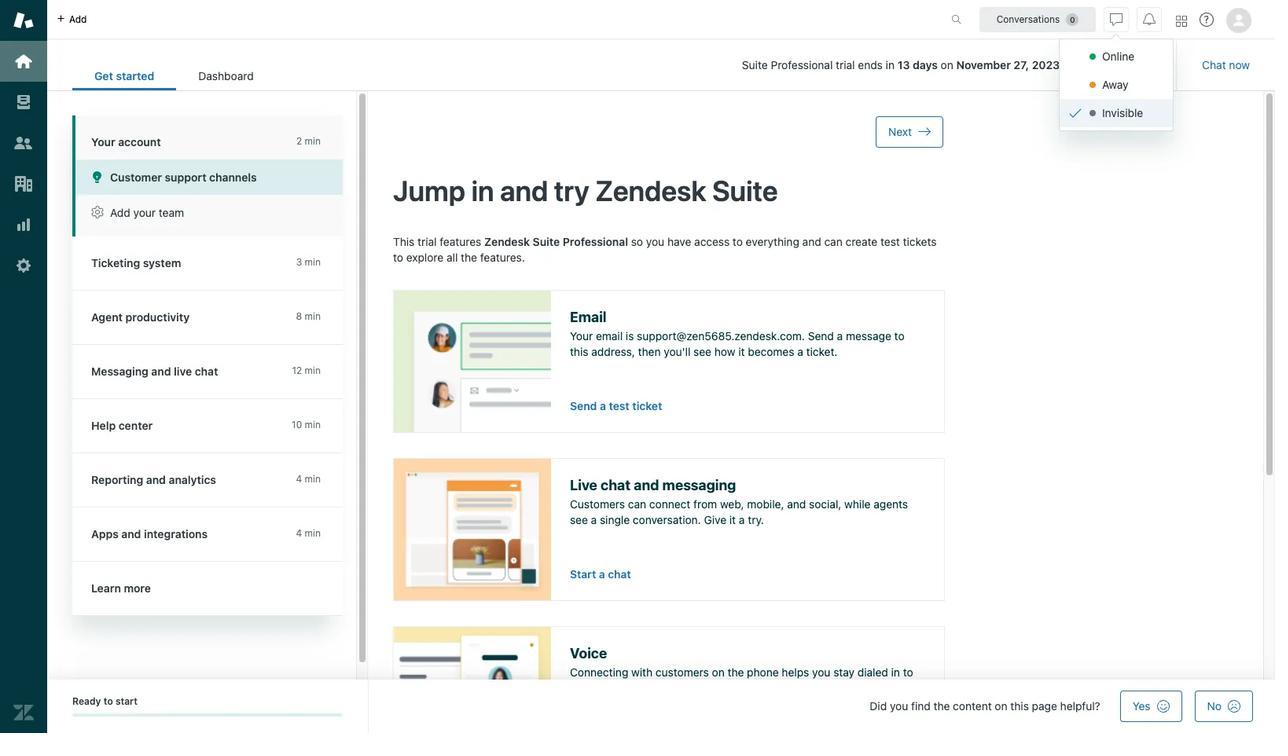 Task type: describe. For each thing, give the bounding box(es) containing it.
go
[[633, 681, 648, 695]]

tickets
[[903, 235, 937, 249]]

0 vertical spatial professional
[[771, 58, 833, 72]]

messaging and live chat
[[91, 365, 218, 378]]

it inside email your email is support@zen5685.zendesk.com. send a message to this address, then you'll see how it becomes a ticket.
[[738, 345, 745, 358]]

and inside content-title region
[[500, 174, 548, 208]]

choose
[[812, 681, 849, 695]]

min for messaging and live chat
[[305, 365, 321, 377]]

start
[[115, 696, 138, 708]]

3 min
[[296, 256, 321, 268]]

to right 'dialed'
[[903, 666, 913, 679]]

test inside 'so you have access to everything and can create test tickets to explore all the features.'
[[881, 235, 900, 249]]

analytics
[[169, 473, 216, 487]]

progress-bar progress bar
[[72, 714, 343, 717]]

then
[[638, 345, 661, 358]]

no
[[1207, 700, 1222, 713]]

customer
[[110, 171, 162, 184]]

away
[[1102, 78, 1129, 91]]

content
[[953, 700, 992, 713]]

explore
[[406, 251, 444, 264]]

you inside voice connecting with customers on the phone helps you stay dialed in to their needs. go to settings in admin center and choose your phone number.
[[812, 666, 831, 679]]

agent productivity heading
[[72, 291, 359, 345]]

your account heading
[[72, 116, 359, 160]]

and inside 'so you have access to everything and can create test tickets to explore all the features.'
[[802, 235, 821, 249]]

messaging
[[91, 365, 148, 378]]

example of conversation inside of messaging and the customer is asking the agent about changing the size of the retail order. image
[[394, 459, 551, 601]]

2023
[[1032, 58, 1060, 72]]

web,
[[720, 498, 744, 511]]

is
[[626, 329, 634, 343]]

jump
[[393, 174, 465, 208]]

next button
[[876, 116, 943, 148]]

tab list containing get started
[[72, 61, 276, 90]]

give
[[704, 513, 727, 526]]

support
[[165, 171, 206, 184]]

notifications image
[[1143, 13, 1156, 26]]

organizations image
[[13, 174, 34, 194]]

0 vertical spatial on
[[941, 58, 954, 72]]

message
[[846, 329, 891, 343]]

13
[[898, 58, 910, 72]]

min for ticketing system
[[305, 256, 321, 268]]

27,
[[1014, 58, 1029, 72]]

a left try.
[[739, 513, 745, 526]]

start a chat
[[570, 569, 631, 581]]

0 horizontal spatial professional
[[563, 235, 628, 249]]

ends
[[858, 58, 883, 72]]

zendesk image
[[13, 703, 34, 723]]

more
[[124, 582, 151, 595]]

live
[[174, 365, 192, 378]]

messaging
[[662, 478, 736, 494]]

agents
[[874, 498, 908, 511]]

main element
[[0, 0, 47, 734]]

this
[[393, 235, 415, 249]]

in left admin at the right bottom
[[707, 681, 716, 695]]

and up connect
[[634, 478, 659, 494]]

apps and integrations heading
[[72, 508, 359, 562]]

1 vertical spatial phone
[[877, 681, 909, 695]]

chat inside button
[[608, 569, 631, 581]]

to inside email your email is support@zen5685.zendesk.com. send a message to this address, then you'll see how it becomes a ticket.
[[894, 329, 905, 343]]

create
[[846, 235, 878, 249]]

min for agent productivity
[[305, 311, 321, 322]]

messaging and live chat heading
[[72, 345, 359, 399]]

reporting and analytics heading
[[72, 454, 359, 508]]

online
[[1102, 50, 1135, 63]]

the inside voice connecting with customers on the phone helps you stay dialed in to their needs. go to settings in admin center and choose your phone number.
[[728, 666, 744, 679]]

admin image
[[13, 256, 34, 276]]

have
[[667, 235, 691, 249]]

reporting
[[91, 473, 143, 487]]

november
[[956, 58, 1011, 72]]

in right 'dialed'
[[891, 666, 900, 679]]

everything
[[746, 235, 799, 249]]

min for your account
[[305, 135, 321, 147]]

to right go
[[651, 681, 661, 695]]

and left "analytics" at the left bottom
[[146, 473, 166, 487]]

section containing suite professional trial ends in
[[288, 50, 1164, 81]]

the inside footer
[[934, 700, 950, 713]]

number.
[[570, 697, 611, 710]]

dashboard
[[198, 69, 254, 83]]

views image
[[13, 92, 34, 112]]

apps and integrations
[[91, 528, 208, 541]]

and left live
[[151, 365, 171, 378]]

learn
[[91, 582, 121, 595]]

features.
[[480, 251, 525, 264]]

your inside email your email is support@zen5685.zendesk.com. send a message to this address, then you'll see how it becomes a ticket.
[[570, 329, 593, 343]]

a left ticket.
[[797, 345, 803, 358]]

add button
[[47, 0, 96, 39]]

min for help center
[[305, 419, 321, 431]]

customers
[[656, 666, 709, 679]]

start
[[570, 569, 596, 581]]

did you find the content on this page helpful?
[[870, 700, 1100, 713]]

dialed
[[858, 666, 888, 679]]

a down customers
[[591, 513, 597, 526]]

ticket
[[632, 399, 662, 413]]

4 min for integrations
[[296, 528, 321, 539]]

integrations
[[144, 528, 208, 541]]

voice connecting with customers on the phone helps you stay dialed in to their needs. go to settings in admin center and choose your phone number.
[[570, 646, 913, 710]]

help center heading
[[72, 399, 359, 454]]

conversations
[[997, 13, 1060, 25]]

ticketing
[[91, 256, 140, 270]]

account
[[118, 135, 161, 149]]

region containing email
[[393, 234, 945, 734]]

try.
[[748, 513, 764, 526]]

send a test ticket
[[570, 399, 662, 413]]

zendesk inside button
[[1107, 58, 1151, 72]]

learn more button
[[72, 562, 340, 616]]

did
[[870, 700, 887, 713]]

2
[[296, 135, 302, 147]]

you'll
[[664, 345, 691, 358]]

try
[[554, 174, 589, 208]]

helpful?
[[1060, 700, 1100, 713]]

invisible menu item
[[1060, 99, 1173, 127]]

in left 13
[[886, 58, 895, 72]]

how
[[715, 345, 735, 358]]

customers
[[570, 498, 625, 511]]

yes
[[1133, 700, 1151, 713]]

dashboard tab
[[176, 61, 276, 90]]

learn more
[[91, 582, 151, 595]]

center inside voice connecting with customers on the phone helps you stay dialed in to their needs. go to settings in admin center and choose your phone number.
[[754, 681, 787, 695]]

min for reporting and analytics
[[305, 473, 321, 485]]

connect
[[649, 498, 691, 511]]

suite professional trial ends in 13 days on november 27, 2023
[[742, 58, 1060, 72]]



Task type: vqa. For each thing, say whether or not it's contained in the screenshot.
take it at the top
no



Task type: locate. For each thing, give the bounding box(es) containing it.
your
[[133, 206, 156, 219], [852, 681, 874, 695]]

chat inside heading
[[195, 365, 218, 378]]

1 4 min from the top
[[296, 473, 321, 485]]

social,
[[809, 498, 842, 511]]

1 vertical spatial on
[[712, 666, 725, 679]]

10 min
[[292, 419, 321, 431]]

suite
[[742, 58, 768, 72], [712, 174, 778, 208], [533, 235, 560, 249]]

1 4 from the top
[[296, 473, 302, 485]]

4 min from the top
[[305, 365, 321, 377]]

this left page on the bottom right
[[1011, 700, 1029, 713]]

0 horizontal spatial your
[[91, 135, 115, 149]]

2 vertical spatial suite
[[533, 235, 560, 249]]

with
[[631, 666, 653, 679]]

min inside messaging and live chat heading
[[305, 365, 321, 377]]

your down 'email'
[[570, 329, 593, 343]]

min inside apps and integrations heading
[[305, 528, 321, 539]]

zendesk up features.
[[484, 235, 530, 249]]

0 vertical spatial the
[[461, 251, 477, 264]]

features
[[440, 235, 481, 249]]

0 vertical spatial it
[[738, 345, 745, 358]]

learn more heading
[[72, 562, 359, 616]]

get started
[[94, 69, 154, 83]]

7 min from the top
[[305, 528, 321, 539]]

your
[[91, 135, 115, 149], [570, 329, 593, 343]]

1 min from the top
[[305, 135, 321, 147]]

buy
[[1085, 58, 1104, 72]]

the right find
[[934, 700, 950, 713]]

professional
[[771, 58, 833, 72], [563, 235, 628, 249]]

and down helps on the bottom right
[[790, 681, 809, 695]]

in right jump
[[471, 174, 494, 208]]

0 horizontal spatial this
[[570, 345, 588, 358]]

5 min from the top
[[305, 419, 321, 431]]

reporting image
[[13, 215, 34, 235]]

send inside email your email is support@zen5685.zendesk.com. send a message to this address, then you'll see how it becomes a ticket.
[[808, 329, 834, 343]]

0 vertical spatial suite
[[742, 58, 768, 72]]

menu
[[1059, 39, 1174, 131]]

0 vertical spatial can
[[824, 235, 843, 249]]

min inside ticketing system heading
[[305, 256, 321, 268]]

your inside heading
[[91, 135, 115, 149]]

see left how
[[694, 345, 712, 358]]

your inside button
[[133, 206, 156, 219]]

min inside your account heading
[[305, 135, 321, 147]]

buy zendesk
[[1085, 58, 1151, 72]]

it right how
[[738, 345, 745, 358]]

page
[[1032, 700, 1057, 713]]

1 vertical spatial 4
[[296, 528, 302, 539]]

support@zen5685.zendesk.com.
[[637, 329, 805, 343]]

can inside live chat and messaging customers can connect from web, mobile, and social, while agents see a single conversation. give it a try.
[[628, 498, 646, 511]]

see inside live chat and messaging customers can connect from web, mobile, and social, while agents see a single conversation. give it a try.
[[570, 513, 588, 526]]

0 horizontal spatial center
[[119, 419, 153, 432]]

min inside agent productivity heading
[[305, 311, 321, 322]]

1 horizontal spatial see
[[694, 345, 712, 358]]

0 vertical spatial this
[[570, 345, 588, 358]]

0 vertical spatial you
[[646, 235, 664, 249]]

2 vertical spatial zendesk
[[484, 235, 530, 249]]

4 inside "reporting and analytics" heading
[[296, 473, 302, 485]]

1 vertical spatial it
[[729, 513, 736, 526]]

it inside live chat and messaging customers can connect from web, mobile, and social, while agents see a single conversation. give it a try.
[[729, 513, 736, 526]]

admin
[[719, 681, 751, 695]]

invisible
[[1102, 106, 1143, 120]]

system
[[143, 256, 181, 270]]

can up single
[[628, 498, 646, 511]]

can inside 'so you have access to everything and can create test tickets to explore all the features.'
[[824, 235, 843, 249]]

1 horizontal spatial your
[[852, 681, 874, 695]]

see inside email your email is support@zen5685.zendesk.com. send a message to this address, then you'll see how it becomes a ticket.
[[694, 345, 712, 358]]

zendesk inside content-title region
[[595, 174, 706, 208]]

1 vertical spatial suite
[[712, 174, 778, 208]]

0 vertical spatial your
[[91, 135, 115, 149]]

phone
[[747, 666, 779, 679], [877, 681, 909, 695]]

example of email conversation inside of the ticketing system and the customer is asking the agent about reimbursement policy. image
[[394, 291, 551, 433]]

your down 'dialed'
[[852, 681, 874, 695]]

center right help at the bottom of the page
[[119, 419, 153, 432]]

2 vertical spatial on
[[995, 700, 1008, 713]]

0 horizontal spatial test
[[609, 399, 630, 413]]

and right everything
[[802, 235, 821, 249]]

1 horizontal spatial can
[[824, 235, 843, 249]]

8
[[296, 311, 302, 322]]

min for apps and integrations
[[305, 528, 321, 539]]

1 horizontal spatial the
[[728, 666, 744, 679]]

add
[[110, 206, 130, 219]]

4 min
[[296, 473, 321, 485], [296, 528, 321, 539]]

0 horizontal spatial can
[[628, 498, 646, 511]]

menu containing online
[[1059, 39, 1174, 131]]

2 horizontal spatial the
[[934, 700, 950, 713]]

ready to start
[[72, 696, 138, 708]]

send
[[808, 329, 834, 343], [570, 399, 597, 413]]

next
[[888, 125, 912, 138]]

1 horizontal spatial this
[[1011, 700, 1029, 713]]

voice
[[570, 646, 607, 662]]

live
[[570, 478, 597, 494]]

4 min for analytics
[[296, 473, 321, 485]]

test left ticket
[[609, 399, 630, 413]]

zendesk products image
[[1176, 15, 1187, 26]]

your left account
[[91, 135, 115, 149]]

and left social, in the bottom right of the page
[[787, 498, 806, 511]]

center down helps on the bottom right
[[754, 681, 787, 695]]

zendesk up away
[[1107, 58, 1151, 72]]

see down customers
[[570, 513, 588, 526]]

send down address,
[[570, 399, 597, 413]]

productivity
[[125, 311, 190, 324]]

1 horizontal spatial trial
[[836, 58, 855, 72]]

your right the add
[[133, 206, 156, 219]]

min inside "reporting and analytics" heading
[[305, 473, 321, 485]]

add your team button
[[75, 195, 343, 230]]

agent productivity
[[91, 311, 190, 324]]

your account
[[91, 135, 161, 149]]

to down this
[[393, 251, 403, 264]]

phone up did
[[877, 681, 909, 695]]

a up ticket.
[[837, 329, 843, 343]]

on inside voice connecting with customers on the phone helps you stay dialed in to their needs. go to settings in admin center and choose your phone number.
[[712, 666, 725, 679]]

apps
[[91, 528, 119, 541]]

0 vertical spatial see
[[694, 345, 712, 358]]

4 inside apps and integrations heading
[[296, 528, 302, 539]]

1 vertical spatial this
[[1011, 700, 1029, 713]]

0 horizontal spatial see
[[570, 513, 588, 526]]

access
[[694, 235, 730, 249]]

to right message
[[894, 329, 905, 343]]

0 horizontal spatial on
[[712, 666, 725, 679]]

10
[[292, 419, 302, 431]]

2 4 min from the top
[[296, 528, 321, 539]]

button displays agent's chat status as invisible. image
[[1110, 13, 1123, 26]]

ticketing system
[[91, 256, 181, 270]]

chat now
[[1202, 58, 1250, 72]]

and right apps
[[121, 528, 141, 541]]

agent
[[91, 311, 123, 324]]

ticket.
[[806, 345, 838, 358]]

you for so
[[646, 235, 664, 249]]

0 horizontal spatial zendesk
[[484, 235, 530, 249]]

2 min
[[296, 135, 321, 147]]

so
[[631, 235, 643, 249]]

example of how the agent accepts an incoming phone call as well as how to log the details of the call. image
[[394, 628, 551, 734]]

zendesk support image
[[13, 10, 34, 31]]

4 for reporting and analytics
[[296, 473, 302, 485]]

send up ticket.
[[808, 329, 834, 343]]

0 vertical spatial phone
[[747, 666, 779, 679]]

2 vertical spatial the
[[934, 700, 950, 713]]

days
[[913, 58, 938, 72]]

the
[[461, 251, 477, 264], [728, 666, 744, 679], [934, 700, 950, 713]]

1 vertical spatial send
[[570, 399, 597, 413]]

you up choose
[[812, 666, 831, 679]]

2 horizontal spatial zendesk
[[1107, 58, 1151, 72]]

1 horizontal spatial your
[[570, 329, 593, 343]]

2 vertical spatial you
[[890, 700, 908, 713]]

0 vertical spatial chat
[[195, 365, 218, 378]]

and left try
[[500, 174, 548, 208]]

0 vertical spatial test
[[881, 235, 900, 249]]

this left address,
[[570, 345, 588, 358]]

you
[[646, 235, 664, 249], [812, 666, 831, 679], [890, 700, 908, 713]]

email
[[570, 309, 607, 326]]

ticketing system heading
[[72, 237, 359, 291]]

chat right live
[[195, 365, 218, 378]]

reporting and analytics
[[91, 473, 216, 487]]

conversation.
[[633, 513, 701, 526]]

on right days
[[941, 58, 954, 72]]

footer
[[47, 680, 1275, 734]]

center inside 'heading'
[[119, 419, 153, 432]]

a left ticket
[[600, 399, 606, 413]]

0 vertical spatial your
[[133, 206, 156, 219]]

test
[[881, 235, 900, 249], [609, 399, 630, 413]]

customers image
[[13, 133, 34, 153]]

start a chat button
[[570, 568, 631, 582]]

12
[[292, 365, 302, 377]]

1 horizontal spatial zendesk
[[595, 174, 706, 208]]

chat right "start" on the bottom of page
[[608, 569, 631, 581]]

2 min from the top
[[305, 256, 321, 268]]

you right did
[[890, 700, 908, 713]]

all
[[447, 251, 458, 264]]

1 vertical spatial center
[[754, 681, 787, 695]]

4 min inside apps and integrations heading
[[296, 528, 321, 539]]

phone up admin at the right bottom
[[747, 666, 779, 679]]

1 horizontal spatial professional
[[771, 58, 833, 72]]

to right access
[[733, 235, 743, 249]]

connecting
[[570, 666, 628, 679]]

1 vertical spatial your
[[852, 681, 874, 695]]

4 min inside "reporting and analytics" heading
[[296, 473, 321, 485]]

to left start
[[104, 696, 113, 708]]

0 vertical spatial 4
[[296, 473, 302, 485]]

1 vertical spatial test
[[609, 399, 630, 413]]

on inside footer
[[995, 700, 1008, 713]]

1 horizontal spatial send
[[808, 329, 834, 343]]

1 vertical spatial the
[[728, 666, 744, 679]]

it down web,
[[729, 513, 736, 526]]

1 vertical spatial you
[[812, 666, 831, 679]]

find
[[911, 700, 931, 713]]

0 horizontal spatial trial
[[418, 235, 437, 249]]

0 horizontal spatial the
[[461, 251, 477, 264]]

this inside footer
[[1011, 700, 1029, 713]]

email
[[596, 329, 623, 343]]

0 vertical spatial center
[[119, 419, 153, 432]]

0 vertical spatial 4 min
[[296, 473, 321, 485]]

1 horizontal spatial center
[[754, 681, 787, 695]]

1 vertical spatial chat
[[601, 478, 631, 494]]

on right 'content'
[[995, 700, 1008, 713]]

professional left so
[[563, 235, 628, 249]]

1 vertical spatial zendesk
[[595, 174, 706, 208]]

0 horizontal spatial send
[[570, 399, 597, 413]]

the right all
[[461, 251, 477, 264]]

add your team
[[110, 206, 184, 219]]

while
[[845, 498, 871, 511]]

0 vertical spatial zendesk
[[1107, 58, 1151, 72]]

your inside voice connecting with customers on the phone helps you stay dialed in to their needs. go to settings in admin center and choose your phone number.
[[852, 681, 874, 695]]

you for did
[[890, 700, 908, 713]]

content-title region
[[393, 173, 943, 209]]

region
[[393, 234, 945, 734]]

a inside button
[[599, 569, 605, 581]]

3
[[296, 256, 302, 268]]

1 horizontal spatial it
[[738, 345, 745, 358]]

0 vertical spatial trial
[[836, 58, 855, 72]]

channels
[[209, 171, 257, 184]]

1 horizontal spatial test
[[881, 235, 900, 249]]

tab list
[[72, 61, 276, 90]]

1 vertical spatial can
[[628, 498, 646, 511]]

2 horizontal spatial on
[[995, 700, 1008, 713]]

get
[[94, 69, 113, 83]]

zendesk up so
[[595, 174, 706, 208]]

footer containing did you find the content on this page helpful?
[[47, 680, 1275, 734]]

2 4 from the top
[[296, 528, 302, 539]]

the inside 'so you have access to everything and can create test tickets to explore all the features.'
[[461, 251, 477, 264]]

min inside help center 'heading'
[[305, 419, 321, 431]]

0 horizontal spatial you
[[646, 235, 664, 249]]

get help image
[[1200, 13, 1214, 27]]

section
[[288, 50, 1164, 81]]

0 horizontal spatial phone
[[747, 666, 779, 679]]

this trial features zendesk suite professional
[[393, 235, 628, 249]]

1 horizontal spatial phone
[[877, 681, 909, 695]]

jump in and try zendesk suite
[[393, 174, 778, 208]]

settings
[[664, 681, 704, 695]]

a
[[837, 329, 843, 343], [797, 345, 803, 358], [600, 399, 606, 413], [591, 513, 597, 526], [739, 513, 745, 526], [599, 569, 605, 581]]

1 horizontal spatial on
[[941, 58, 954, 72]]

email your email is support@zen5685.zendesk.com. send a message to this address, then you'll see how it becomes a ticket.
[[570, 309, 905, 358]]

1 vertical spatial professional
[[563, 235, 628, 249]]

trial up explore
[[418, 235, 437, 249]]

1 vertical spatial see
[[570, 513, 588, 526]]

ready
[[72, 696, 101, 708]]

you right so
[[646, 235, 664, 249]]

4 for apps and integrations
[[296, 528, 302, 539]]

0 vertical spatial send
[[808, 329, 834, 343]]

chat inside live chat and messaging customers can connect from web, mobile, and social, while agents see a single conversation. give it a try.
[[601, 478, 631, 494]]

suite inside content-title region
[[712, 174, 778, 208]]

chat up customers
[[601, 478, 631, 494]]

the up admin at the right bottom
[[728, 666, 744, 679]]

professional left "ends"
[[771, 58, 833, 72]]

on
[[941, 58, 954, 72], [712, 666, 725, 679], [995, 700, 1008, 713]]

2 vertical spatial chat
[[608, 569, 631, 581]]

customer support channels
[[110, 171, 257, 184]]

get started image
[[13, 51, 34, 72]]

on up admin at the right bottom
[[712, 666, 725, 679]]

1 vertical spatial 4 min
[[296, 528, 321, 539]]

buy zendesk button
[[1073, 50, 1164, 81]]

1 vertical spatial your
[[570, 329, 593, 343]]

a right "start" on the bottom of page
[[599, 569, 605, 581]]

this inside email your email is support@zen5685.zendesk.com. send a message to this address, then you'll see how it becomes a ticket.
[[570, 345, 588, 358]]

yes button
[[1120, 691, 1182, 723]]

6 min from the top
[[305, 473, 321, 485]]

1 horizontal spatial you
[[812, 666, 831, 679]]

chat
[[1202, 58, 1226, 72]]

trial
[[836, 58, 855, 72], [418, 235, 437, 249]]

chat now button
[[1190, 50, 1263, 81]]

2 horizontal spatial you
[[890, 700, 908, 713]]

and inside voice connecting with customers on the phone helps you stay dialed in to their needs. go to settings in admin center and choose your phone number.
[[790, 681, 809, 695]]

see
[[694, 345, 712, 358], [570, 513, 588, 526]]

3 min from the top
[[305, 311, 321, 322]]

1 vertical spatial trial
[[418, 235, 437, 249]]

chat
[[195, 365, 218, 378], [601, 478, 631, 494], [608, 569, 631, 581]]

test right create
[[881, 235, 900, 249]]

you inside 'so you have access to everything and can create test tickets to explore all the features.'
[[646, 235, 664, 249]]

0 horizontal spatial it
[[729, 513, 736, 526]]

in
[[886, 58, 895, 72], [471, 174, 494, 208], [891, 666, 900, 679], [707, 681, 716, 695]]

becomes
[[748, 345, 794, 358]]

in inside content-title region
[[471, 174, 494, 208]]

8 min
[[296, 311, 321, 322]]

November 27, 2023 text field
[[956, 58, 1060, 72]]

0 horizontal spatial your
[[133, 206, 156, 219]]

can left create
[[824, 235, 843, 249]]

trial left "ends"
[[836, 58, 855, 72]]



